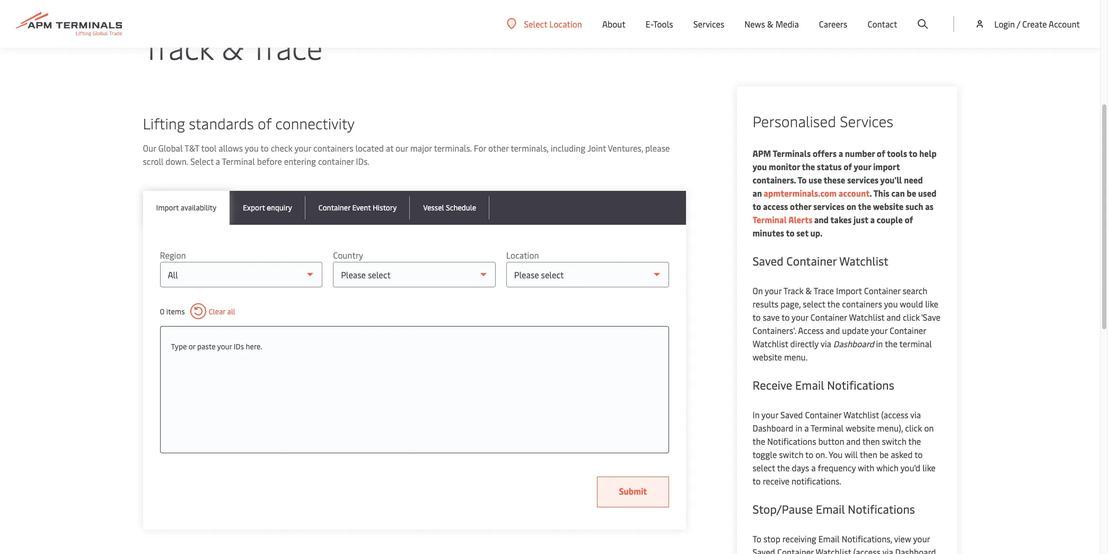 Task type: describe. For each thing, give the bounding box(es) containing it.
in the terminal website menu.
[[753, 338, 932, 363]]

on your track & trace import container search results page, select the containers you would like to save to your container watchlist and click 'save containers'. access and update your container watchlist directly via
[[753, 285, 941, 350]]

careers button
[[819, 0, 848, 48]]

to inside ". this can be used to access other services on the website such as terminal alerts"
[[753, 201, 762, 212]]

media
[[776, 18, 799, 30]]

such
[[906, 201, 924, 212]]

select inside our global t&t tool allows you to check your containers located at our major terminals. for other terminals, including joint ventures, please scroll down. select a terminal before entering container ids.
[[190, 155, 214, 167]]

t&t
[[185, 142, 199, 154]]

of inside and takes just a couple of minutes to set up.
[[905, 214, 914, 225]]

tab list containing import availability
[[143, 191, 686, 225]]

еnquiry
[[267, 203, 292, 213]]

just
[[854, 214, 869, 225]]

1 vertical spatial location
[[506, 249, 539, 261]]

apmterminals.com account
[[762, 187, 870, 199]]

notifications.
[[792, 475, 842, 487]]

country
[[333, 249, 363, 261]]

personalised
[[753, 111, 837, 131]]

joint
[[588, 142, 606, 154]]

saved container watchlist
[[753, 253, 889, 269]]

0 vertical spatial trace
[[251, 26, 323, 68]]

check
[[271, 142, 293, 154]]

(access inside the to stop receiving email notifications, view your saved container watchlist (access via dashboar
[[854, 546, 881, 554]]

menu.
[[784, 351, 808, 363]]

you inside on your track & trace import container search results page, select the containers you would like to save to your container watchlist and click 'save containers'. access and update your container watchlist directly via
[[884, 298, 898, 310]]

access
[[798, 325, 824, 336]]

frequency
[[818, 462, 856, 474]]

terminal
[[900, 338, 932, 350]]

terminals.
[[434, 142, 472, 154]]

clear all
[[209, 306, 235, 316]]

to left on.
[[806, 449, 814, 460]]

contact
[[868, 18, 898, 30]]

container up 'access'
[[811, 311, 847, 323]]

terminals
[[773, 147, 811, 159]]

standards
[[189, 113, 254, 133]]

container
[[318, 155, 354, 167]]

click inside on your track & trace import container search results page, select the containers you would like to save to your container watchlist and click 'save containers'. access and update your container watchlist directly via
[[903, 311, 920, 323]]

vessel schedule
[[423, 203, 476, 213]]

at
[[386, 142, 394, 154]]

our
[[396, 142, 408, 154]]

login / create account
[[995, 18, 1080, 30]]

email for receive
[[796, 377, 825, 393]]

news & media
[[745, 18, 799, 30]]

our
[[143, 142, 156, 154]]

you'll
[[881, 174, 902, 186]]

you inside our global t&t tool allows you to check your containers located at our major terminals. for other terminals, including joint ventures, please scroll down. select a terminal before entering container ids.
[[245, 142, 259, 154]]

in your saved container watchlist (access via dashboard in a terminal website menu), click on the notifications button and then switch the toggle switch to on. you will then be asked to select the days a frequency with which you'd like to receive notifications.
[[753, 409, 936, 487]]

paste
[[197, 342, 216, 352]]

access
[[763, 201, 788, 212]]

login / create account link
[[975, 0, 1080, 48]]

toggle
[[753, 449, 777, 460]]

watchlist inside in your saved container watchlist (access via dashboard in a terminal website menu), click on the notifications button and then switch the toggle switch to on. you will then be asked to select the days a frequency with which you'd like to receive notifications.
[[844, 409, 880, 421]]

0 vertical spatial saved
[[753, 253, 784, 269]]

track inside on your track & trace import container search results page, select the containers you would like to save to your container watchlist and click 'save containers'. access and update your container watchlist directly via
[[784, 285, 804, 297]]

global
[[158, 142, 183, 154]]

e-tools
[[646, 18, 673, 30]]

& for media
[[768, 18, 774, 30]]

to down page,
[[782, 311, 790, 323]]

status
[[817, 161, 842, 172]]

in inside in the terminal website menu.
[[877, 338, 883, 350]]

of down number
[[844, 161, 852, 172]]

tools
[[653, 18, 673, 30]]

like inside on your track & trace import container search results page, select the containers you would like to save to your container watchlist and click 'save containers'. access and update your container watchlist directly via
[[926, 298, 939, 310]]

e-
[[646, 18, 653, 30]]

news & media button
[[745, 0, 799, 48]]

used
[[919, 187, 937, 199]]

the up "receive"
[[777, 462, 790, 474]]

availability
[[181, 203, 217, 213]]

up.
[[811, 227, 823, 239]]

create
[[1023, 18, 1047, 30]]

and up in the terminal website menu.
[[826, 325, 840, 336]]

other inside ". this can be used to access other services on the website such as terminal alerts"
[[790, 201, 812, 212]]

to left 'save'
[[753, 311, 761, 323]]

0 vertical spatial switch
[[882, 435, 907, 447]]

event
[[352, 203, 371, 213]]

0 vertical spatial services
[[694, 18, 725, 30]]

about
[[603, 18, 626, 30]]

careers
[[819, 18, 848, 30]]

here.
[[246, 342, 262, 352]]

notifications inside in your saved container watchlist (access via dashboard in a terminal website menu), click on the notifications button and then switch the toggle switch to on. you will then be asked to select the days a frequency with which you'd like to receive notifications.
[[768, 435, 817, 447]]

apmterminals.com
[[764, 187, 837, 199]]

saved inside the to stop receiving email notifications, view your saved container watchlist (access via dashboar
[[753, 546, 775, 554]]

of up "check"
[[258, 113, 272, 133]]

to left "receive"
[[753, 475, 761, 487]]

receive email notifications
[[753, 377, 895, 393]]

import availability button
[[143, 191, 230, 225]]

a inside and takes just a couple of minutes to set up.
[[871, 214, 875, 225]]

save
[[763, 311, 780, 323]]

account
[[1049, 18, 1080, 30]]

region
[[160, 249, 186, 261]]

these
[[824, 174, 846, 186]]

1 horizontal spatial select
[[524, 18, 548, 29]]

0 items
[[160, 306, 185, 316]]

1 vertical spatial services
[[840, 111, 894, 131]]

news
[[745, 18, 765, 30]]

your down page,
[[792, 311, 809, 323]]

button
[[819, 435, 845, 447]]

email inside the to stop receiving email notifications, view your saved container watchlist (access via dashboar
[[819, 533, 840, 545]]

containers.
[[753, 174, 796, 186]]

container inside button
[[319, 203, 351, 213]]

1 horizontal spatial dashboard
[[834, 338, 875, 350]]

dashboard inside in your saved container watchlist (access via dashboard in a terminal website menu), click on the notifications button and then switch the toggle switch to on. you will then be asked to select the days a frequency with which you'd like to receive notifications.
[[753, 422, 794, 434]]

allows
[[219, 142, 243, 154]]

website for this
[[873, 201, 904, 212]]

submit
[[619, 485, 647, 497]]

the inside in the terminal website menu.
[[885, 338, 898, 350]]

takes
[[831, 214, 852, 225]]

results
[[753, 298, 779, 310]]

watchlist inside the to stop receiving email notifications, view your saved container watchlist (access via dashboar
[[816, 546, 852, 554]]

container inside in your saved container watchlist (access via dashboard in a terminal website menu), click on the notifications button and then switch the toggle switch to on. you will then be asked to select the days a frequency with which you'd like to receive notifications.
[[805, 409, 842, 421]]

asked
[[891, 449, 913, 460]]

the up asked
[[909, 435, 922, 447]]

major
[[410, 142, 432, 154]]

terminals,
[[511, 142, 549, 154]]

via inside the to stop receiving email notifications, view your saved container watchlist (access via dashboar
[[883, 546, 894, 554]]

1 vertical spatial switch
[[779, 449, 804, 460]]

services button
[[694, 0, 725, 48]]

need
[[904, 174, 923, 186]]

saved inside in your saved container watchlist (access via dashboard in a terminal website menu), click on the notifications button and then switch the toggle switch to on. you will then be asked to select the days a frequency with which you'd like to receive notifications.
[[781, 409, 803, 421]]

type
[[171, 342, 187, 352]]

trace inside on your track & trace import container search results page, select the containers you would like to save to your container watchlist and click 'save containers'. access and update your container watchlist directly via
[[814, 285, 834, 297]]

apm terminals offers a number of tools to help you monitor the status of your import containers. to use these services you'll need an
[[753, 147, 937, 199]]

schedule
[[446, 203, 476, 213]]

via inside on your track & trace import container search results page, select the containers you would like to save to your container watchlist and click 'save containers'. access and update your container watchlist directly via
[[821, 338, 832, 350]]

terminal inside ". this can be used to access other services on the website such as terminal alerts"
[[753, 214, 787, 225]]

select location button
[[507, 18, 582, 29]]

search
[[903, 285, 928, 297]]

stop/pause
[[753, 501, 813, 517]]

container inside the to stop receiving email notifications, view your saved container watchlist (access via dashboar
[[778, 546, 814, 554]]

couple
[[877, 214, 903, 225]]

set
[[797, 227, 809, 239]]

to inside the to stop receiving email notifications, view your saved container watchlist (access via dashboar
[[753, 533, 762, 545]]



Task type: vqa. For each thing, say whether or not it's contained in the screenshot.
who
no



Task type: locate. For each thing, give the bounding box(es) containing it.
export
[[243, 203, 265, 213]]

0 vertical spatial notifications
[[828, 377, 895, 393]]

1 vertical spatial notifications
[[768, 435, 817, 447]]

in left the terminal
[[877, 338, 883, 350]]

container up "button" in the bottom of the page
[[805, 409, 842, 421]]

select down toggle
[[753, 462, 776, 474]]

like
[[926, 298, 939, 310], [923, 462, 936, 474]]

a down tool
[[216, 155, 220, 167]]

login
[[995, 18, 1015, 30]]

as
[[926, 201, 934, 212]]

0 horizontal spatial you
[[245, 142, 259, 154]]

be
[[907, 187, 917, 199], [880, 449, 889, 460]]

via down notifications,
[[883, 546, 894, 554]]

1 horizontal spatial track
[[784, 285, 804, 297]]

services up number
[[840, 111, 894, 131]]

1 horizontal spatial (access
[[882, 409, 909, 421]]

saved down minutes
[[753, 253, 784, 269]]

click inside in your saved container watchlist (access via dashboard in a terminal website menu), click on the notifications button and then switch the toggle switch to on. you will then be asked to select the days a frequency with which you'd like to receive notifications.
[[906, 422, 923, 434]]

located
[[356, 142, 384, 154]]

0 horizontal spatial services
[[814, 201, 845, 212]]

0 vertical spatial in
[[877, 338, 883, 350]]

monitor
[[769, 161, 800, 172]]

2 horizontal spatial terminal
[[811, 422, 844, 434]]

other up alerts
[[790, 201, 812, 212]]

click right menu),
[[906, 422, 923, 434]]

dashboard down update
[[834, 338, 875, 350]]

2 vertical spatial you
[[884, 298, 898, 310]]

1 vertical spatial like
[[923, 462, 936, 474]]

1 vertical spatial to
[[753, 533, 762, 545]]

0 vertical spatial website
[[873, 201, 904, 212]]

to up you'd
[[915, 449, 923, 460]]

0 vertical spatial (access
[[882, 409, 909, 421]]

tools
[[887, 147, 908, 159]]

a
[[839, 147, 844, 159], [216, 155, 220, 167], [871, 214, 875, 225], [805, 422, 809, 434], [812, 462, 816, 474]]

you left the would on the right
[[884, 298, 898, 310]]

import up update
[[836, 285, 862, 297]]

on
[[847, 201, 857, 212], [925, 422, 934, 434]]

1 vertical spatial trace
[[814, 285, 834, 297]]

container up the terminal
[[890, 325, 927, 336]]

of down "such"
[[905, 214, 914, 225]]

website up "will"
[[846, 422, 875, 434]]

0 horizontal spatial location
[[506, 249, 539, 261]]

1 horizontal spatial import
[[836, 285, 862, 297]]

container down up.
[[787, 253, 837, 269]]

tab list
[[143, 191, 686, 225]]

update
[[842, 325, 869, 336]]

the inside ". this can be used to access other services on the website such as terminal alerts"
[[858, 201, 872, 212]]

a right days at right bottom
[[812, 462, 816, 474]]

0 vertical spatial then
[[863, 435, 880, 447]]

website inside in your saved container watchlist (access via dashboard in a terminal website menu), click on the notifications button and then switch the toggle switch to on. you will then be asked to select the days a frequency with which you'd like to receive notifications.
[[846, 422, 875, 434]]

tool
[[201, 142, 217, 154]]

a inside our global t&t tool allows you to check your containers located at our major terminals. for other terminals, including joint ventures, please scroll down. select a terminal before entering container ids.
[[216, 155, 220, 167]]

then down menu),
[[863, 435, 880, 447]]

1 horizontal spatial trace
[[814, 285, 834, 297]]

saved down receive
[[781, 409, 803, 421]]

and up up.
[[815, 214, 829, 225]]

0 horizontal spatial switch
[[779, 449, 804, 460]]

saved
[[753, 253, 784, 269], [781, 409, 803, 421], [753, 546, 775, 554]]

of
[[258, 113, 272, 133], [877, 147, 886, 159], [844, 161, 852, 172], [905, 214, 914, 225]]

1 vertical spatial select
[[753, 462, 776, 474]]

watchlist down notifications,
[[816, 546, 852, 554]]

your up entering
[[295, 142, 311, 154]]

to inside apm terminals offers a number of tools to help you monitor the status of your import containers. to use these services you'll need an
[[909, 147, 918, 159]]

1 horizontal spatial services
[[848, 174, 879, 186]]

(access up menu),
[[882, 409, 909, 421]]

1 vertical spatial services
[[814, 201, 845, 212]]

and inside and takes just a couple of minutes to set up.
[[815, 214, 829, 225]]

your right update
[[871, 325, 888, 336]]

1 horizontal spatial containers
[[843, 298, 883, 310]]

export еnquiry button
[[230, 191, 305, 225]]

dashboard
[[834, 338, 875, 350], [753, 422, 794, 434]]

0 horizontal spatial import
[[156, 203, 179, 213]]

0 horizontal spatial be
[[880, 449, 889, 460]]

you
[[829, 449, 843, 460]]

to inside apm terminals offers a number of tools to help you monitor the status of your import containers. to use these services you'll need an
[[798, 174, 807, 186]]

via inside in your saved container watchlist (access via dashboard in a terminal website menu), click on the notifications button and then switch the toggle switch to on. you will then be asked to select the days a frequency with which you'd like to receive notifications.
[[911, 409, 921, 421]]

container event history button
[[305, 191, 410, 225]]

1 vertical spatial email
[[816, 501, 845, 517]]

1 vertical spatial terminal
[[753, 214, 787, 225]]

0 horizontal spatial on
[[847, 201, 857, 212]]

1 horizontal spatial services
[[840, 111, 894, 131]]

watchlist
[[840, 253, 889, 269], [849, 311, 885, 323], [753, 338, 789, 350], [844, 409, 880, 421], [816, 546, 852, 554]]

1 horizontal spatial to
[[798, 174, 807, 186]]

your inside in your saved container watchlist (access via dashboard in a terminal website menu), click on the notifications button and then switch the toggle switch to on. you will then be asked to select the days a frequency with which you'd like to receive notifications.
[[762, 409, 779, 421]]

& inside on your track & trace import container search results page, select the containers you would like to save to your container watchlist and click 'save containers'. access and update your container watchlist directly via
[[806, 285, 812, 297]]

history
[[373, 203, 397, 213]]

0 horizontal spatial to
[[753, 533, 762, 545]]

about button
[[603, 0, 626, 48]]

terminal up "button" in the bottom of the page
[[811, 422, 844, 434]]

to left help
[[909, 147, 918, 159]]

receiving
[[783, 533, 817, 545]]

export еnquiry
[[243, 203, 292, 213]]

to down an
[[753, 201, 762, 212]]

1 vertical spatial you
[[753, 161, 767, 172]]

0 horizontal spatial (access
[[854, 546, 881, 554]]

your inside the to stop receiving email notifications, view your saved container watchlist (access via dashboar
[[914, 533, 930, 545]]

2 horizontal spatial &
[[806, 285, 812, 297]]

0 vertical spatial containers
[[314, 142, 354, 154]]

on down account
[[847, 201, 857, 212]]

your right view
[[914, 533, 930, 545]]

services inside ". this can be used to access other services on the website such as terminal alerts"
[[814, 201, 845, 212]]

notifications up notifications,
[[848, 501, 915, 517]]

and takes just a couple of minutes to set up.
[[753, 214, 914, 239]]

0 vertical spatial track
[[143, 26, 214, 68]]

container
[[319, 203, 351, 213], [787, 253, 837, 269], [864, 285, 901, 297], [811, 311, 847, 323], [890, 325, 927, 336], [805, 409, 842, 421], [778, 546, 814, 554]]

1 horizontal spatial via
[[883, 546, 894, 554]]

lifting
[[143, 113, 185, 133]]

you inside apm terminals offers a number of tools to help you monitor the status of your import containers. to use these services you'll need an
[[753, 161, 767, 172]]

(access inside in your saved container watchlist (access via dashboard in a terminal website menu), click on the notifications button and then switch the toggle switch to on. you will then be asked to select the days a frequency with which you'd like to receive notifications.
[[882, 409, 909, 421]]

personalised services
[[753, 111, 894, 131]]

services inside apm terminals offers a number of tools to help you monitor the status of your import containers. to use these services you'll need an
[[848, 174, 879, 186]]

including
[[551, 142, 586, 154]]

1 horizontal spatial on
[[925, 422, 934, 434]]

our global t&t tool allows you to check your containers located at our major terminals. for other terminals, including joint ventures, please scroll down. select a terminal before entering container ids.
[[143, 142, 670, 167]]

& inside news & media dropdown button
[[768, 18, 774, 30]]

in inside in your saved container watchlist (access via dashboard in a terminal website menu), click on the notifications button and then switch the toggle switch to on. you will then be asked to select the days a frequency with which you'd like to receive notifications.
[[796, 422, 803, 434]]

days
[[792, 462, 810, 474]]

your up 'results'
[[765, 285, 782, 297]]

in
[[877, 338, 883, 350], [796, 422, 803, 434]]

scroll
[[143, 155, 164, 167]]

saved down stop
[[753, 546, 775, 554]]

services up takes
[[814, 201, 845, 212]]

email
[[796, 377, 825, 393], [816, 501, 845, 517], [819, 533, 840, 545]]

watchlist down just
[[840, 253, 889, 269]]

import left availability
[[156, 203, 179, 213]]

e-tools button
[[646, 0, 673, 48]]

which
[[877, 462, 899, 474]]

your right in
[[762, 409, 779, 421]]

1 vertical spatial other
[[790, 201, 812, 212]]

to up before
[[261, 142, 269, 154]]

services up .
[[848, 174, 879, 186]]

notifications for stop/pause email notifications
[[848, 501, 915, 517]]

terminal inside in your saved container watchlist (access via dashboard in a terminal website menu), click on the notifications button and then switch the toggle switch to on. you will then be asked to select the days a frequency with which you'd like to receive notifications.
[[811, 422, 844, 434]]

0 horizontal spatial select
[[753, 462, 776, 474]]

on inside in your saved container watchlist (access via dashboard in a terminal website menu), click on the notifications button and then switch the toggle switch to on. you will then be asked to select the days a frequency with which you'd like to receive notifications.
[[925, 422, 934, 434]]

watchlist up update
[[849, 311, 885, 323]]

vessel schedule button
[[410, 191, 490, 225]]

can
[[892, 187, 905, 199]]

account
[[839, 187, 870, 199]]

on inside ". this can be used to access other services on the website such as terminal alerts"
[[847, 201, 857, 212]]

watchlist up menu),
[[844, 409, 880, 421]]

0 vertical spatial terminal
[[222, 155, 255, 167]]

0 horizontal spatial other
[[489, 142, 509, 154]]

and down the would on the right
[[887, 311, 901, 323]]

be inside in your saved container watchlist (access via dashboard in a terminal website menu), click on the notifications button and then switch the toggle switch to on. you will then be asked to select the days a frequency with which you'd like to receive notifications.
[[880, 449, 889, 460]]

0 vertical spatial dashboard
[[834, 338, 875, 350]]

website
[[873, 201, 904, 212], [753, 351, 782, 363], [846, 422, 875, 434]]

stop
[[764, 533, 781, 545]]

container left event
[[319, 203, 351, 213]]

1 vertical spatial select
[[190, 155, 214, 167]]

containers
[[314, 142, 354, 154], [843, 298, 883, 310]]

like right you'd
[[923, 462, 936, 474]]

your down number
[[854, 161, 872, 172]]

email down menu.
[[796, 377, 825, 393]]

use
[[809, 174, 822, 186]]

track & trace
[[143, 26, 323, 68]]

alerts
[[789, 214, 813, 225]]

1 vertical spatial be
[[880, 449, 889, 460]]

to inside our global t&t tool allows you to check your containers located at our major terminals. for other terminals, including joint ventures, please scroll down. select a terminal before entering container ids.
[[261, 142, 269, 154]]

the up toggle
[[753, 435, 766, 447]]

2 vertical spatial website
[[846, 422, 875, 434]]

select inside on your track & trace import container search results page, select the containers you would like to save to your container watchlist and click 'save containers'. access and update your container watchlist directly via
[[803, 298, 826, 310]]

1 vertical spatial track
[[784, 285, 804, 297]]

services right "tools"
[[694, 18, 725, 30]]

2 vertical spatial via
[[883, 546, 894, 554]]

a right offers
[[839, 147, 844, 159]]

the up use
[[802, 161, 815, 172]]

of up import
[[877, 147, 886, 159]]

1 vertical spatial containers
[[843, 298, 883, 310]]

None text field
[[171, 337, 658, 356]]

1 vertical spatial (access
[[854, 546, 881, 554]]

website inside in the terminal website menu.
[[753, 351, 782, 363]]

this
[[874, 187, 890, 199]]

1 vertical spatial website
[[753, 351, 782, 363]]

0 horizontal spatial via
[[821, 338, 832, 350]]

the inside on your track & trace import container search results page, select the containers you would like to save to your container watchlist and click 'save containers'. access and update your container watchlist directly via
[[828, 298, 840, 310]]

notifications
[[828, 377, 895, 393], [768, 435, 817, 447], [848, 501, 915, 517]]

container down receiving
[[778, 546, 814, 554]]

0 vertical spatial select
[[524, 18, 548, 29]]

switch up days at right bottom
[[779, 449, 804, 460]]

2 vertical spatial saved
[[753, 546, 775, 554]]

terminal inside our global t&t tool allows you to check your containers located at our major terminals. for other terminals, including joint ventures, please scroll down. select a terminal before entering container ids.
[[222, 155, 255, 167]]

in up days at right bottom
[[796, 422, 803, 434]]

number
[[845, 147, 875, 159]]

all
[[227, 306, 235, 316]]

please
[[646, 142, 670, 154]]

terminal up minutes
[[753, 214, 787, 225]]

1 horizontal spatial other
[[790, 201, 812, 212]]

the up just
[[858, 201, 872, 212]]

watchlist down 'containers'.'
[[753, 338, 789, 350]]

ventures,
[[608, 142, 643, 154]]

with
[[858, 462, 875, 474]]

& for trace
[[222, 26, 244, 68]]

0 vertical spatial services
[[848, 174, 879, 186]]

select inside in your saved container watchlist (access via dashboard in a terminal website menu), click on the notifications button and then switch the toggle switch to on. you will then be asked to select the days a frequency with which you'd like to receive notifications.
[[753, 462, 776, 474]]

be up which
[[880, 449, 889, 460]]

before
[[257, 155, 282, 167]]

1 horizontal spatial &
[[768, 18, 774, 30]]

the left the terminal
[[885, 338, 898, 350]]

on right menu),
[[925, 422, 934, 434]]

via down 'access'
[[821, 338, 832, 350]]

1 vertical spatial then
[[860, 449, 878, 460]]

0 vertical spatial import
[[156, 203, 179, 213]]

website inside ". this can be used to access other services on the website such as terminal alerts"
[[873, 201, 904, 212]]

1 vertical spatial saved
[[781, 409, 803, 421]]

0 vertical spatial on
[[847, 201, 857, 212]]

0 vertical spatial via
[[821, 338, 832, 350]]

containers inside our global t&t tool allows you to check your containers located at our major terminals. for other terminals, including joint ventures, please scroll down. select a terminal before entering container ids.
[[314, 142, 354, 154]]

1 vertical spatial via
[[911, 409, 921, 421]]

.
[[870, 187, 872, 199]]

and inside in your saved container watchlist (access via dashboard in a terminal website menu), click on the notifications button and then switch the toggle switch to on. you will then be asked to select the days a frequency with which you'd like to receive notifications.
[[847, 435, 861, 447]]

select right page,
[[803, 298, 826, 310]]

your inside our global t&t tool allows you to check your containers located at our major terminals. for other terminals, including joint ventures, please scroll down. select a terminal before entering container ids.
[[295, 142, 311, 154]]

to left stop
[[753, 533, 762, 545]]

a up days at right bottom
[[805, 422, 809, 434]]

be down need at top right
[[907, 187, 917, 199]]

import inside on your track & trace import container search results page, select the containers you would like to save to your container watchlist and click 'save containers'. access and update your container watchlist directly via
[[836, 285, 862, 297]]

and up "will"
[[847, 435, 861, 447]]

then up with
[[860, 449, 878, 460]]

like inside in your saved container watchlist (access via dashboard in a terminal website menu), click on the notifications button and then switch the toggle switch to on. you will then be asked to select the days a frequency with which you'd like to receive notifications.
[[923, 462, 936, 474]]

other inside our global t&t tool allows you to check your containers located at our major terminals. for other terminals, including joint ventures, please scroll down. select a terminal before entering container ids.
[[489, 142, 509, 154]]

import inside button
[[156, 203, 179, 213]]

1 horizontal spatial select
[[803, 298, 826, 310]]

track
[[143, 26, 214, 68], [784, 285, 804, 297]]

0 horizontal spatial services
[[694, 18, 725, 30]]

0 vertical spatial to
[[798, 174, 807, 186]]

containers inside on your track & trace import container search results page, select the containers you would like to save to your container watchlist and click 'save containers'. access and update your container watchlist directly via
[[843, 298, 883, 310]]

0 vertical spatial click
[[903, 311, 920, 323]]

dashboard down in
[[753, 422, 794, 434]]

in
[[753, 409, 760, 421]]

0 horizontal spatial trace
[[251, 26, 323, 68]]

ids
[[234, 342, 244, 352]]

1 horizontal spatial switch
[[882, 435, 907, 447]]

notifications for receive email notifications
[[828, 377, 895, 393]]

you right allows at left top
[[245, 142, 259, 154]]

2 vertical spatial terminal
[[811, 422, 844, 434]]

a right just
[[871, 214, 875, 225]]

email down notifications.
[[816, 501, 845, 517]]

(access down notifications,
[[854, 546, 881, 554]]

services
[[848, 174, 879, 186], [814, 201, 845, 212]]

type or paste your ids here.
[[171, 342, 262, 352]]

1 horizontal spatial you
[[753, 161, 767, 172]]

to inside and takes just a couple of minutes to set up.
[[786, 227, 795, 239]]

on
[[753, 285, 763, 297]]

containers up container
[[314, 142, 354, 154]]

0 horizontal spatial track
[[143, 26, 214, 68]]

0 vertical spatial other
[[489, 142, 509, 154]]

your left ids
[[217, 342, 232, 352]]

the inside apm terminals offers a number of tools to help you monitor the status of your import containers. to use these services you'll need an
[[802, 161, 815, 172]]

email right receiving
[[819, 533, 840, 545]]

1 horizontal spatial be
[[907, 187, 917, 199]]

offers
[[813, 147, 837, 159]]

via up asked
[[911, 409, 921, 421]]

&
[[768, 18, 774, 30], [222, 26, 244, 68], [806, 285, 812, 297]]

2 vertical spatial email
[[819, 533, 840, 545]]

website up couple
[[873, 201, 904, 212]]

other right "for"
[[489, 142, 509, 154]]

to left set
[[786, 227, 795, 239]]

0 horizontal spatial dashboard
[[753, 422, 794, 434]]

0 horizontal spatial terminal
[[222, 155, 255, 167]]

you down apm
[[753, 161, 767, 172]]

1 vertical spatial click
[[906, 422, 923, 434]]

switch
[[882, 435, 907, 447], [779, 449, 804, 460]]

1 horizontal spatial terminal
[[753, 214, 787, 225]]

0 vertical spatial be
[[907, 187, 917, 199]]

a inside apm terminals offers a number of tools to help you monitor the status of your import containers. to use these services you'll need an
[[839, 147, 844, 159]]

connectivity
[[276, 113, 355, 133]]

the right page,
[[828, 298, 840, 310]]

services
[[694, 18, 725, 30], [840, 111, 894, 131]]

0 vertical spatial you
[[245, 142, 259, 154]]

you'd
[[901, 462, 921, 474]]

your inside apm terminals offers a number of tools to help you monitor the status of your import containers. to use these services you'll need an
[[854, 161, 872, 172]]

website down 'containers'.'
[[753, 351, 782, 363]]

1 horizontal spatial location
[[550, 18, 582, 29]]

2 vertical spatial notifications
[[848, 501, 915, 517]]

0 vertical spatial select
[[803, 298, 826, 310]]

/
[[1017, 18, 1021, 30]]

menu),
[[878, 422, 904, 434]]

1 vertical spatial import
[[836, 285, 862, 297]]

be inside ". this can be used to access other services on the website such as terminal alerts"
[[907, 187, 917, 199]]

notifications up days at right bottom
[[768, 435, 817, 447]]

1 vertical spatial in
[[796, 422, 803, 434]]

2 horizontal spatial via
[[911, 409, 921, 421]]

0 horizontal spatial containers
[[314, 142, 354, 154]]

the
[[802, 161, 815, 172], [858, 201, 872, 212], [828, 298, 840, 310], [885, 338, 898, 350], [753, 435, 766, 447], [909, 435, 922, 447], [777, 462, 790, 474]]

terminal down allows at left top
[[222, 155, 255, 167]]

0 vertical spatial like
[[926, 298, 939, 310]]

containers up update
[[843, 298, 883, 310]]

website for your
[[846, 422, 875, 434]]

email for stop/pause
[[816, 501, 845, 517]]

switch down menu),
[[882, 435, 907, 447]]

other
[[489, 142, 509, 154], [790, 201, 812, 212]]

container up the would on the right
[[864, 285, 901, 297]]

notifications down in the terminal website menu.
[[828, 377, 895, 393]]

2 horizontal spatial you
[[884, 298, 898, 310]]

to left use
[[798, 174, 807, 186]]

entering
[[284, 155, 316, 167]]

1 vertical spatial dashboard
[[753, 422, 794, 434]]

location
[[550, 18, 582, 29], [506, 249, 539, 261]]



